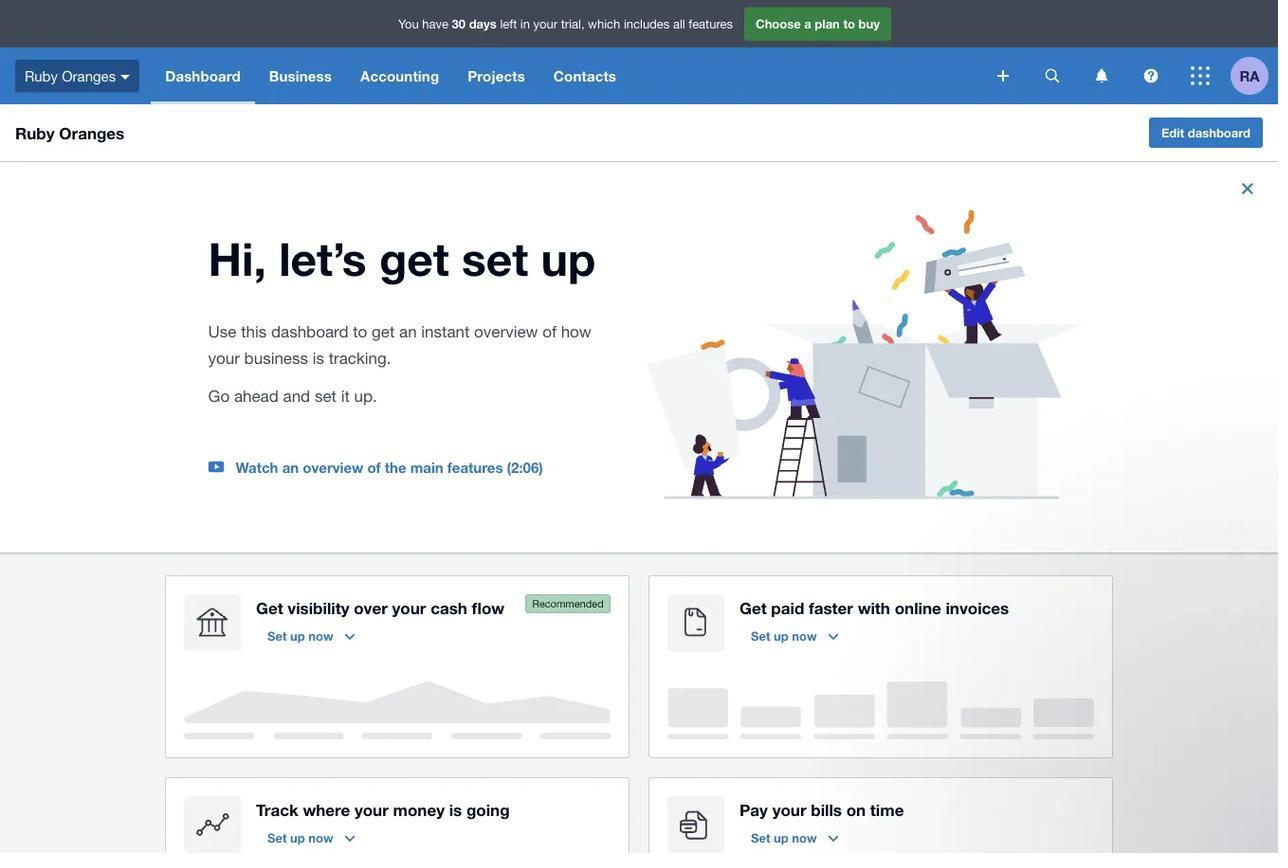 Task type: vqa. For each thing, say whether or not it's contained in the screenshot.
the bottom YOUR
yes



Task type: locate. For each thing, give the bounding box(es) containing it.
1 vertical spatial dialog
[[935, 644, 1260, 835]]

of
[[543, 363, 557, 381]]

1 get from the left
[[256, 639, 283, 658]]

over
[[354, 639, 388, 658]]

1 vertical spatial your
[[208, 389, 240, 408]]

get
[[256, 639, 283, 658], [740, 639, 767, 658]]

0 vertical spatial get
[[379, 272, 449, 326]]

cash
[[431, 639, 468, 658]]

dashboard right edit
[[1188, 166, 1251, 180]]

trial,
[[561, 57, 585, 71]]

get up an
[[379, 272, 449, 326]]

how
[[561, 363, 592, 381]]

you have 30 days left in your trial, which includes all features
[[398, 57, 733, 71]]

0 horizontal spatial get
[[256, 639, 283, 658]]

0 vertical spatial dashboard
[[1188, 166, 1251, 180]]

use this dashboard to get an instant overview of how your business is tracking.
[[208, 363, 592, 408]]

to
[[844, 57, 856, 71], [353, 363, 367, 381]]

your
[[534, 57, 558, 71], [208, 389, 240, 408], [392, 639, 426, 658]]

online
[[895, 639, 942, 658]]

ruby oranges
[[25, 108, 116, 124]]

dashboard up is at the top of page
[[271, 363, 349, 381]]

to left buy
[[844, 57, 856, 71]]

svg image
[[1191, 107, 1210, 126], [1144, 109, 1159, 123], [121, 115, 130, 120]]

dashboard inside button
[[1188, 166, 1251, 180]]

1 horizontal spatial svg image
[[1144, 109, 1159, 123]]

banner
[[0, 40, 1279, 145]]

dashboard
[[165, 108, 241, 125]]

svg image inside ruby oranges popup button
[[121, 115, 130, 120]]

0 vertical spatial to
[[844, 57, 856, 71]]

hi, let's get set up
[[208, 272, 596, 326]]

1 horizontal spatial your
[[392, 639, 426, 658]]

30
[[452, 57, 466, 71]]

buy
[[859, 57, 880, 71]]

1 vertical spatial to
[[353, 363, 367, 381]]

get visibility over your cash flow
[[256, 639, 505, 658]]

ra
[[1240, 108, 1260, 125]]

banking icon image
[[184, 635, 241, 692]]

get left paid
[[740, 639, 767, 658]]

0 horizontal spatial your
[[208, 389, 240, 408]]

to for hi, let's get set up
[[353, 363, 367, 381]]

0 horizontal spatial dashboard
[[271, 363, 349, 381]]

2 get from the left
[[740, 639, 767, 658]]

to inside use this dashboard to get an instant overview of how your business is tracking.
[[353, 363, 367, 381]]

features
[[689, 57, 733, 71]]

svg image right oranges
[[121, 115, 130, 120]]

1 horizontal spatial dashboard
[[1188, 166, 1251, 180]]

2 horizontal spatial svg image
[[1191, 107, 1210, 126]]

1 vertical spatial dashboard
[[271, 363, 349, 381]]

visibility
[[288, 639, 349, 658]]

plan
[[815, 57, 840, 71]]

your right in
[[534, 57, 558, 71]]

to for you have
[[844, 57, 856, 71]]

your down use
[[208, 389, 240, 408]]

svg image up the edit dashboard button
[[1144, 109, 1159, 123]]

get inside use this dashboard to get an instant overview of how your business is tracking.
[[372, 363, 395, 381]]

2 horizontal spatial your
[[534, 57, 558, 71]]

your inside use this dashboard to get an instant overview of how your business is tracking.
[[208, 389, 240, 408]]

faster
[[809, 639, 854, 658]]

1 horizontal spatial get
[[740, 639, 767, 658]]

0 horizontal spatial to
[[353, 363, 367, 381]]

invoices preview bar graph image
[[668, 722, 1095, 780]]

up
[[541, 272, 596, 326]]

dialog
[[0, 0, 1279, 36], [935, 644, 1260, 835]]

cartoon office workers image
[[646, 250, 1085, 540]]

to up tracking.
[[353, 363, 367, 381]]

1 vertical spatial get
[[372, 363, 395, 381]]

0 vertical spatial your
[[534, 57, 558, 71]]

choose
[[756, 57, 801, 71]]

get left visibility
[[256, 639, 283, 658]]

dashboard
[[1188, 166, 1251, 180], [271, 363, 349, 381]]

get left an
[[372, 363, 395, 381]]

a
[[805, 57, 812, 71]]

your right the over
[[392, 639, 426, 658]]

0 horizontal spatial svg image
[[121, 115, 130, 120]]

1 horizontal spatial to
[[844, 57, 856, 71]]

invoices icon image
[[668, 635, 725, 692]]

get
[[379, 272, 449, 326], [372, 363, 395, 381]]

this
[[241, 363, 267, 381]]

svg image left ra at top right
[[1191, 107, 1210, 126]]



Task type: describe. For each thing, give the bounding box(es) containing it.
instant
[[421, 363, 470, 381]]

banner containing dashboard
[[0, 40, 1279, 145]]

tracking.
[[329, 389, 391, 408]]

get paid faster with online invoices
[[740, 639, 1009, 658]]

get for get visibility over your cash flow
[[256, 639, 283, 658]]

an
[[399, 363, 417, 381]]

let's
[[279, 272, 367, 326]]

dashboard link
[[151, 88, 255, 145]]

all
[[673, 57, 685, 71]]

oranges
[[62, 108, 116, 124]]

ruby
[[25, 108, 58, 124]]

ra button
[[1231, 88, 1279, 145]]

paid
[[771, 639, 805, 658]]

edit
[[1162, 166, 1185, 180]]

invoices
[[946, 639, 1009, 658]]

ruby oranges button
[[0, 88, 151, 145]]

banking preview line graph image
[[184, 722, 611, 780]]

business
[[244, 389, 308, 408]]

which
[[588, 57, 621, 71]]

flow
[[472, 639, 505, 658]]

in
[[521, 57, 530, 71]]

days
[[469, 57, 497, 71]]

use
[[208, 363, 237, 381]]

dashboard inside use this dashboard to get an instant overview of how your business is tracking.
[[271, 363, 349, 381]]

edit dashboard button
[[1149, 158, 1263, 188]]

dashboard navigation
[[151, 88, 985, 145]]

0 vertical spatial dialog
[[0, 0, 1279, 36]]

set
[[462, 272, 529, 326]]

includes
[[624, 57, 670, 71]]

overview
[[474, 363, 538, 381]]

your inside banner
[[534, 57, 558, 71]]

get for get paid faster with online invoices
[[740, 639, 767, 658]]

is
[[313, 389, 324, 408]]

choose a plan to buy
[[756, 57, 880, 71]]

hi,
[[208, 272, 266, 326]]

with
[[858, 639, 891, 658]]

edit dashboard
[[1162, 166, 1251, 180]]

have
[[422, 57, 449, 71]]

2 vertical spatial your
[[392, 639, 426, 658]]

you
[[398, 57, 419, 71]]

left
[[500, 57, 517, 71]]



